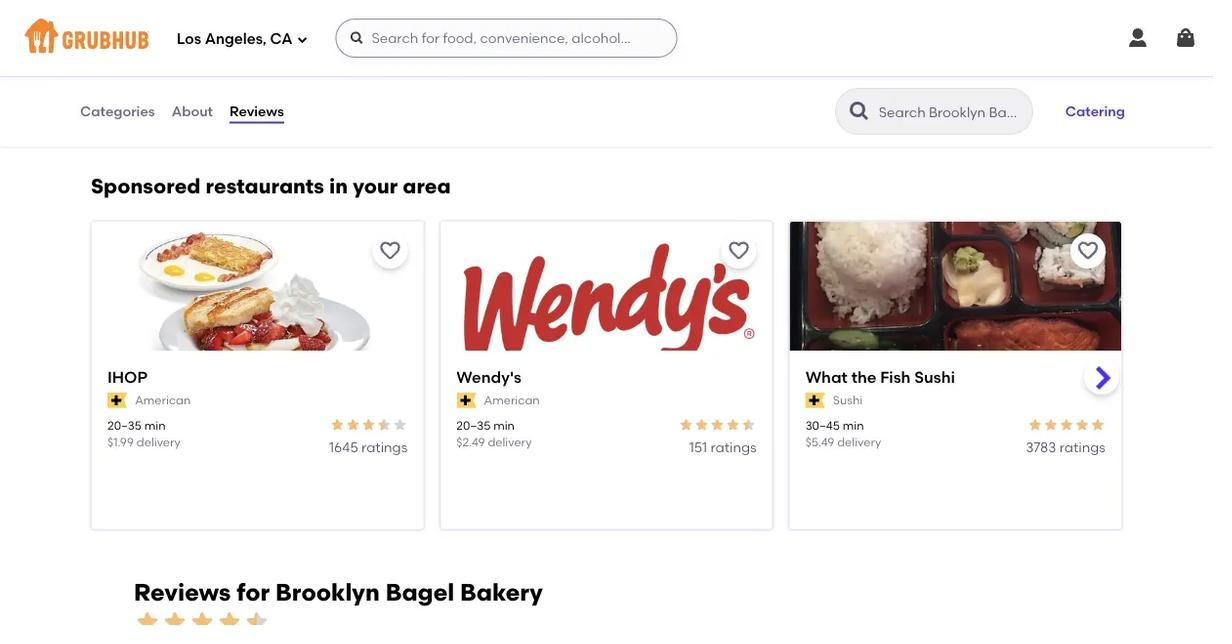 Task type: vqa. For each thing, say whether or not it's contained in the screenshot.
20–35 min $2.49 delivery
yes



Task type: describe. For each thing, give the bounding box(es) containing it.
ratings for what the fish sushi
[[1060, 439, 1106, 456]]

delivery for ihop
[[137, 435, 181, 449]]

sponsored
[[91, 174, 201, 199]]

reviews for brooklyn bagel bakery
[[134, 579, 543, 607]]

for
[[237, 579, 270, 607]]

ihop logo image
[[92, 222, 423, 386]]

about
[[172, 103, 213, 120]]

3783
[[1026, 439, 1057, 456]]

wendy's logo image
[[441, 222, 773, 386]]

151 ratings
[[690, 439, 757, 456]]

20–35 min $2.49 delivery
[[457, 418, 532, 449]]

ca
[[270, 30, 293, 48]]

american for ihop
[[135, 393, 191, 407]]

ratings for ihop
[[362, 439, 408, 456]]

area
[[403, 174, 451, 199]]

los angeles, ca
[[177, 30, 293, 48]]

1 horizontal spatial svg image
[[1175, 26, 1198, 50]]

20–35 for wendy's
[[457, 418, 491, 432]]

20–35 min $1.99 delivery
[[107, 418, 181, 449]]

1 vertical spatial sushi
[[833, 393, 863, 407]]

categories
[[80, 103, 155, 120]]

angeles,
[[205, 30, 267, 48]]

what
[[806, 368, 848, 387]]

subscription pass image for what the fish sushi
[[806, 393, 826, 409]]

0 horizontal spatial svg image
[[349, 30, 365, 46]]

ihop
[[107, 368, 148, 387]]

$5.49
[[806, 435, 835, 449]]

1645 ratings
[[329, 439, 408, 456]]

main navigation navigation
[[0, 0, 1214, 76]]

reviews button
[[229, 76, 285, 147]]

search icon image
[[848, 100, 871, 123]]

save this restaurant image for wendy's
[[728, 239, 751, 263]]

the
[[852, 368, 877, 387]]

0 horizontal spatial svg image
[[296, 34, 308, 45]]

save this restaurant image
[[378, 239, 402, 263]]

min for wendy's
[[494, 418, 515, 432]]

Search Brooklyn Bagel Bakery search field
[[877, 103, 1027, 121]]

save this restaurant button for ihop
[[373, 234, 408, 269]]



Task type: locate. For each thing, give the bounding box(es) containing it.
reviews inside reviews button
[[230, 103, 284, 120]]

catering button
[[1057, 90, 1135, 133]]

catering
[[1066, 103, 1126, 120]]

delivery right $2.49
[[488, 435, 532, 449]]

min down ihop
[[144, 418, 166, 432]]

delivery inside 30–45 min $5.49 delivery
[[838, 435, 882, 449]]

subscription pass image
[[457, 393, 476, 409], [806, 393, 826, 409]]

reviews
[[230, 103, 284, 120], [134, 579, 231, 607]]

0 vertical spatial sushi
[[915, 368, 956, 387]]

what the fish sushi
[[806, 368, 956, 387]]

20–35
[[107, 418, 142, 432], [457, 418, 491, 432]]

min
[[144, 418, 166, 432], [494, 418, 515, 432], [843, 418, 864, 432]]

categories button
[[79, 76, 156, 147]]

svg image
[[1127, 26, 1150, 50], [349, 30, 365, 46]]

3 save this restaurant button from the left
[[1071, 234, 1106, 269]]

min down wendy's
[[494, 418, 515, 432]]

subscription pass image for wendy's
[[457, 393, 476, 409]]

delivery for wendy's
[[488, 435, 532, 449]]

1 horizontal spatial delivery
[[488, 435, 532, 449]]

2 min from the left
[[494, 418, 515, 432]]

151
[[690, 439, 708, 456]]

what the fish sushi link
[[806, 366, 1106, 388]]

save this restaurant button for wendy's
[[722, 234, 757, 269]]

reviews for reviews for brooklyn bagel bakery
[[134, 579, 231, 607]]

3 delivery from the left
[[838, 435, 882, 449]]

star icon image
[[330, 417, 345, 433], [345, 417, 361, 433], [361, 417, 377, 433], [377, 417, 392, 433], [377, 417, 392, 433], [392, 417, 408, 433], [679, 417, 694, 433], [694, 417, 710, 433], [710, 417, 726, 433], [726, 417, 741, 433], [741, 417, 757, 433], [741, 417, 757, 433], [1028, 417, 1044, 433], [1044, 417, 1059, 433], [1059, 417, 1075, 433], [1075, 417, 1091, 433], [1091, 417, 1106, 433], [134, 609, 161, 626], [161, 609, 189, 626], [189, 609, 216, 626], [216, 609, 243, 626], [243, 609, 271, 626], [243, 609, 271, 626]]

2 horizontal spatial save this restaurant button
[[1071, 234, 1106, 269]]

3783 ratings
[[1026, 439, 1106, 456]]

0 horizontal spatial subscription pass image
[[457, 393, 476, 409]]

delivery right $1.99
[[137, 435, 181, 449]]

Search for food, convenience, alcohol... search field
[[336, 19, 678, 58]]

subscription pass image
[[107, 393, 127, 409]]

3 min from the left
[[843, 418, 864, 432]]

ratings right 151
[[711, 439, 757, 456]]

30–45 min $5.49 delivery
[[806, 418, 882, 449]]

wendy's link
[[457, 366, 757, 388]]

20–35 inside 20–35 min $1.99 delivery
[[107, 418, 142, 432]]

ratings
[[362, 439, 408, 456], [711, 439, 757, 456], [1060, 439, 1106, 456]]

1 horizontal spatial save this restaurant image
[[1077, 239, 1100, 263]]

min inside 30–45 min $5.49 delivery
[[843, 418, 864, 432]]

american down wendy's
[[484, 393, 540, 407]]

ihop link
[[107, 366, 408, 388]]

ratings right 3783
[[1060, 439, 1106, 456]]

restaurants
[[206, 174, 324, 199]]

1 horizontal spatial svg image
[[1127, 26, 1150, 50]]

min for ihop
[[144, 418, 166, 432]]

2 american from the left
[[484, 393, 540, 407]]

1 horizontal spatial ratings
[[711, 439, 757, 456]]

los
[[177, 30, 201, 48]]

30–45
[[806, 418, 840, 432]]

3 ratings from the left
[[1060, 439, 1106, 456]]

ratings for wendy's
[[711, 439, 757, 456]]

your
[[353, 174, 398, 199]]

american
[[135, 393, 191, 407], [484, 393, 540, 407]]

2 horizontal spatial delivery
[[838, 435, 882, 449]]

1 vertical spatial reviews
[[134, 579, 231, 607]]

ratings right 1645
[[362, 439, 408, 456]]

sushi down the the
[[833, 393, 863, 407]]

0 vertical spatial reviews
[[230, 103, 284, 120]]

0 horizontal spatial 20–35
[[107, 418, 142, 432]]

1 horizontal spatial american
[[484, 393, 540, 407]]

1 horizontal spatial subscription pass image
[[806, 393, 826, 409]]

what the fish sushi logo image
[[790, 222, 1122, 386]]

1 20–35 from the left
[[107, 418, 142, 432]]

wendy's
[[457, 368, 522, 387]]

reviews left for
[[134, 579, 231, 607]]

min inside 20–35 min $1.99 delivery
[[144, 418, 166, 432]]

min inside "20–35 min $2.49 delivery"
[[494, 418, 515, 432]]

svg image right ca
[[349, 30, 365, 46]]

svg image
[[1175, 26, 1198, 50], [296, 34, 308, 45]]

20–35 inside "20–35 min $2.49 delivery"
[[457, 418, 491, 432]]

delivery right $5.49
[[838, 435, 882, 449]]

0 horizontal spatial min
[[144, 418, 166, 432]]

fish
[[881, 368, 911, 387]]

1 horizontal spatial min
[[494, 418, 515, 432]]

1645
[[329, 439, 358, 456]]

min right 30–45
[[843, 418, 864, 432]]

save this restaurant button
[[373, 234, 408, 269], [722, 234, 757, 269], [1071, 234, 1106, 269]]

delivery
[[137, 435, 181, 449], [488, 435, 532, 449], [838, 435, 882, 449]]

save this restaurant image
[[728, 239, 751, 263], [1077, 239, 1100, 263]]

1 save this restaurant image from the left
[[728, 239, 751, 263]]

1 delivery from the left
[[137, 435, 181, 449]]

2 save this restaurant button from the left
[[722, 234, 757, 269]]

bagel
[[386, 579, 455, 607]]

american for wendy's
[[484, 393, 540, 407]]

american up 20–35 min $1.99 delivery on the bottom of the page
[[135, 393, 191, 407]]

2 horizontal spatial ratings
[[1060, 439, 1106, 456]]

sponsored restaurants in your area
[[91, 174, 451, 199]]

1 min from the left
[[144, 418, 166, 432]]

0 horizontal spatial sushi
[[833, 393, 863, 407]]

delivery inside "20–35 min $2.49 delivery"
[[488, 435, 532, 449]]

0 horizontal spatial ratings
[[362, 439, 408, 456]]

2 save this restaurant image from the left
[[1077, 239, 1100, 263]]

save this restaurant button for what the fish sushi
[[1071, 234, 1106, 269]]

0 horizontal spatial save this restaurant image
[[728, 239, 751, 263]]

in
[[329, 174, 348, 199]]

brooklyn
[[276, 579, 380, 607]]

subscription pass image up 30–45
[[806, 393, 826, 409]]

save this restaurant image for what the fish sushi
[[1077, 239, 1100, 263]]

sushi
[[915, 368, 956, 387], [833, 393, 863, 407]]

bakery
[[460, 579, 543, 607]]

reviews for reviews
[[230, 103, 284, 120]]

1 horizontal spatial 20–35
[[457, 418, 491, 432]]

20–35 up $2.49
[[457, 418, 491, 432]]

2 horizontal spatial min
[[843, 418, 864, 432]]

1 horizontal spatial save this restaurant button
[[722, 234, 757, 269]]

subscription pass image down wendy's
[[457, 393, 476, 409]]

svg image up catering button
[[1127, 26, 1150, 50]]

0 horizontal spatial american
[[135, 393, 191, 407]]

1 american from the left
[[135, 393, 191, 407]]

20–35 for ihop
[[107, 418, 142, 432]]

1 save this restaurant button from the left
[[373, 234, 408, 269]]

sushi right fish
[[915, 368, 956, 387]]

2 ratings from the left
[[711, 439, 757, 456]]

1 horizontal spatial sushi
[[915, 368, 956, 387]]

0 horizontal spatial delivery
[[137, 435, 181, 449]]

2 20–35 from the left
[[457, 418, 491, 432]]

$1.99
[[107, 435, 134, 449]]

delivery inside 20–35 min $1.99 delivery
[[137, 435, 181, 449]]

1 ratings from the left
[[362, 439, 408, 456]]

about button
[[171, 76, 214, 147]]

reviews right about
[[230, 103, 284, 120]]

20–35 up $1.99
[[107, 418, 142, 432]]

$2.49
[[457, 435, 485, 449]]

0 horizontal spatial save this restaurant button
[[373, 234, 408, 269]]

2 subscription pass image from the left
[[806, 393, 826, 409]]

delivery for what the fish sushi
[[838, 435, 882, 449]]

2 delivery from the left
[[488, 435, 532, 449]]

1 subscription pass image from the left
[[457, 393, 476, 409]]

min for what the fish sushi
[[843, 418, 864, 432]]



